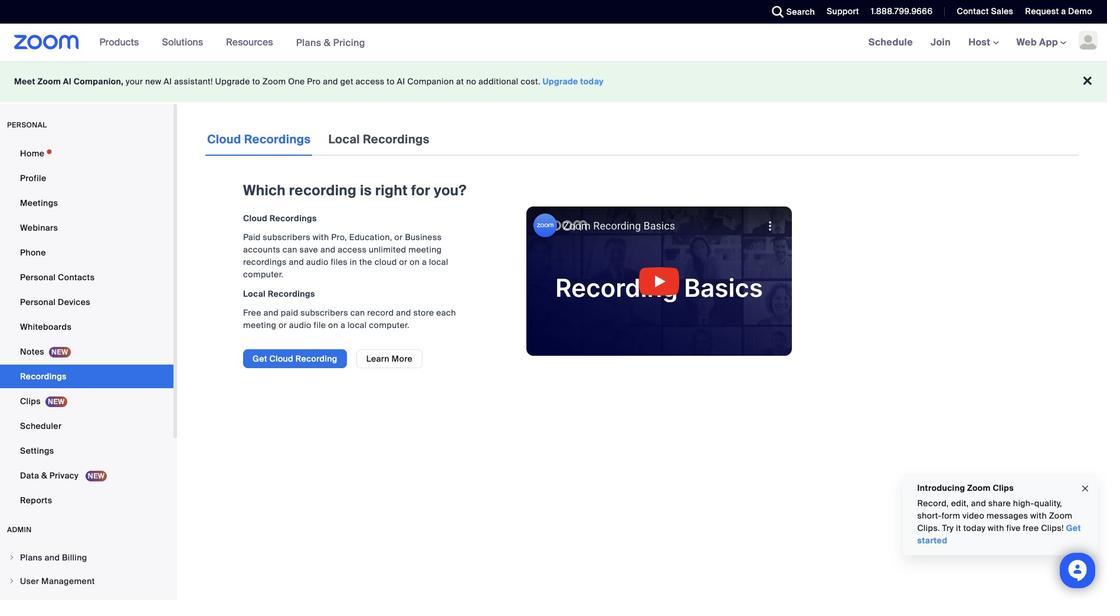 Task type: vqa. For each thing, say whether or not it's contained in the screenshot.
'computer.'
yes



Task type: describe. For each thing, give the bounding box(es) containing it.
in
[[350, 257, 357, 267]]

education,
[[349, 232, 392, 243]]

cloud inside button
[[269, 354, 293, 364]]

web
[[1017, 36, 1037, 48]]

paid subscribers with pro, education, or business accounts can save and access unlimited meeting recordings and audio files in the cloud or on a local computer.
[[243, 232, 448, 280]]

banner containing products
[[0, 24, 1107, 62]]

meet zoom ai companion, your new ai assistant! upgrade to zoom one pro and get access to ai companion at no additional cost. upgrade today
[[14, 76, 604, 87]]

on inside paid subscribers with pro, education, or business accounts can save and access unlimited meeting recordings and audio files in the cloud or on a local computer.
[[410, 257, 420, 267]]

quality,
[[1035, 498, 1062, 509]]

personal contacts link
[[0, 266, 174, 289]]

can inside paid subscribers with pro, education, or business accounts can save and access unlimited meeting recordings and audio files in the cloud or on a local computer.
[[283, 244, 297, 255]]

save
[[300, 244, 318, 255]]

get cloud recording button
[[243, 349, 347, 368]]

webinars link
[[0, 216, 174, 240]]

whiteboards
[[20, 322, 72, 332]]

for
[[411, 181, 430, 199]]

on inside free and paid subscribers can record and store each meeting or audio file on a local computer.
[[328, 320, 338, 330]]

each
[[436, 307, 456, 318]]

2 horizontal spatial a
[[1061, 6, 1066, 17]]

cloud recordings inside tab
[[207, 132, 311, 147]]

0 horizontal spatial local recordings
[[243, 289, 315, 299]]

business
[[405, 232, 442, 243]]

record, edit, and share high-quality, short-form video messages with zoom clips. try it today with five free clips!
[[918, 498, 1073, 534]]

recording
[[289, 181, 357, 199]]

recordings
[[243, 257, 287, 267]]

right image
[[8, 554, 15, 561]]

assistant!
[[174, 76, 213, 87]]

personal devices link
[[0, 290, 174, 314]]

1 vertical spatial local
[[243, 289, 266, 299]]

solutions button
[[162, 24, 208, 61]]

zoom up edit,
[[968, 483, 991, 493]]

reports link
[[0, 489, 174, 512]]

and inside menu item
[[45, 552, 60, 563]]

data & privacy link
[[0, 464, 174, 487]]

webinars
[[20, 222, 58, 233]]

products button
[[100, 24, 144, 61]]

search
[[787, 6, 815, 17]]

data & privacy
[[20, 470, 81, 481]]

cloud recordings tab
[[205, 123, 312, 156]]

introducing
[[918, 483, 965, 493]]

reports
[[20, 495, 52, 506]]

tabs of recording tab list
[[205, 123, 431, 156]]

scheduler link
[[0, 414, 174, 438]]

meetings link
[[0, 191, 174, 215]]

unlimited
[[369, 244, 406, 255]]

product information navigation
[[91, 24, 374, 62]]

user management
[[20, 576, 95, 587]]

computer. inside paid subscribers with pro, education, or business accounts can save and access unlimited meeting recordings and audio files in the cloud or on a local computer.
[[243, 269, 284, 280]]

more
[[392, 354, 413, 364]]

cloud
[[375, 257, 397, 267]]

zoom right meet
[[37, 76, 61, 87]]

can inside free and paid subscribers can record and store each meeting or audio file on a local computer.
[[350, 307, 365, 318]]

1 to from the left
[[252, 76, 260, 87]]

plans for plans & pricing
[[296, 36, 321, 49]]

recordings up paid
[[268, 289, 315, 299]]

started
[[918, 535, 948, 546]]

at
[[456, 76, 464, 87]]

files
[[331, 257, 348, 267]]

home
[[20, 148, 44, 159]]

new
[[145, 76, 161, 87]]

demo
[[1068, 6, 1092, 17]]

personal contacts
[[20, 272, 95, 283]]

short-
[[918, 510, 942, 521]]

clips inside personal menu menu
[[20, 396, 41, 407]]

free
[[1023, 523, 1039, 534]]

schedule link
[[860, 24, 922, 61]]

access inside meet zoom ai companion, footer
[[356, 76, 385, 87]]

zoom logo image
[[14, 35, 79, 50]]

support
[[827, 6, 859, 17]]

app
[[1039, 36, 1058, 48]]

a inside paid subscribers with pro, education, or business accounts can save and access unlimited meeting recordings and audio files in the cloud or on a local computer.
[[422, 257, 427, 267]]

meet
[[14, 76, 35, 87]]

companion
[[407, 76, 454, 87]]

upgrade today link
[[543, 76, 604, 87]]

management
[[41, 576, 95, 587]]

settings
[[20, 446, 54, 456]]

recordings up save
[[269, 213, 317, 224]]

request
[[1025, 6, 1059, 17]]

user management menu item
[[0, 570, 174, 593]]

billing
[[62, 552, 87, 563]]

five
[[1007, 523, 1021, 534]]

audio inside free and paid subscribers can record and store each meeting or audio file on a local computer.
[[289, 320, 311, 330]]

admin menu menu
[[0, 546, 174, 600]]

local inside free and paid subscribers can record and store each meeting or audio file on a local computer.
[[348, 320, 367, 330]]

scheduler
[[20, 421, 62, 431]]

learn more button
[[356, 349, 423, 368]]

request a demo
[[1025, 6, 1092, 17]]

recordings inside local recordings tab
[[363, 132, 429, 147]]

resources
[[226, 36, 273, 48]]

the
[[359, 257, 372, 267]]

learn
[[366, 354, 389, 364]]

profile link
[[0, 166, 174, 190]]

which
[[243, 181, 286, 199]]

1 horizontal spatial clips
[[993, 483, 1014, 493]]

1 upgrade from the left
[[215, 76, 250, 87]]

personal devices
[[20, 297, 90, 307]]

get for get cloud recording
[[253, 354, 267, 364]]

and down pro,
[[320, 244, 336, 255]]

local inside tab
[[328, 132, 360, 147]]

recording
[[295, 354, 337, 364]]

pricing
[[333, 36, 365, 49]]

3 ai from the left
[[397, 76, 405, 87]]

subscribers inside free and paid subscribers can record and store each meeting or audio file on a local computer.
[[301, 307, 348, 318]]

plans & pricing
[[296, 36, 365, 49]]

2 upgrade from the left
[[543, 76, 578, 87]]

clips link
[[0, 390, 174, 413]]

and left paid
[[263, 307, 279, 318]]

share
[[989, 498, 1011, 509]]

join
[[931, 36, 951, 48]]

free and paid subscribers can record and store each meeting or audio file on a local computer.
[[243, 307, 456, 330]]

high-
[[1014, 498, 1035, 509]]

1 horizontal spatial with
[[988, 523, 1005, 534]]

is
[[360, 181, 372, 199]]

personal for personal contacts
[[20, 272, 56, 283]]

local recordings tab
[[327, 123, 431, 156]]

video
[[963, 510, 985, 521]]

plans for plans and billing
[[20, 552, 42, 563]]

personal menu menu
[[0, 142, 174, 513]]

introducing zoom clips
[[918, 483, 1014, 493]]

resources button
[[226, 24, 278, 61]]



Task type: locate. For each thing, give the bounding box(es) containing it.
1 horizontal spatial plans
[[296, 36, 321, 49]]

paid
[[281, 307, 298, 318]]

local up which recording is right for you?
[[328, 132, 360, 147]]

0 vertical spatial get
[[253, 354, 267, 364]]

0 horizontal spatial meeting
[[243, 320, 276, 330]]

1 horizontal spatial a
[[422, 257, 427, 267]]

1 vertical spatial with
[[1031, 510, 1047, 521]]

1 vertical spatial get
[[1066, 523, 1081, 534]]

on
[[410, 257, 420, 267], [328, 320, 338, 330]]

0 vertical spatial computer.
[[243, 269, 284, 280]]

computer. down record
[[369, 320, 409, 330]]

0 vertical spatial subscribers
[[263, 232, 310, 243]]

to left companion
[[387, 76, 395, 87]]

1 horizontal spatial local
[[328, 132, 360, 147]]

companion,
[[74, 76, 124, 87]]

and inside meet zoom ai companion, footer
[[323, 76, 338, 87]]

ai
[[63, 76, 71, 87], [164, 76, 172, 87], [397, 76, 405, 87]]

main content element
[[205, 123, 1079, 380]]

cost.
[[521, 76, 540, 87]]

it
[[956, 523, 961, 534]]

form
[[942, 510, 961, 521]]

with up free
[[1031, 510, 1047, 521]]

1 vertical spatial local
[[348, 320, 367, 330]]

which recording is right for you?
[[243, 181, 466, 199]]

recordings up which
[[244, 132, 311, 147]]

0 vertical spatial local recordings
[[328, 132, 429, 147]]

computer.
[[243, 269, 284, 280], [369, 320, 409, 330]]

0 vertical spatial access
[[356, 76, 385, 87]]

and
[[323, 76, 338, 87], [320, 244, 336, 255], [289, 257, 304, 267], [263, 307, 279, 318], [396, 307, 411, 318], [971, 498, 987, 509], [45, 552, 60, 563]]

1 vertical spatial access
[[338, 244, 367, 255]]

1 horizontal spatial upgrade
[[543, 76, 578, 87]]

profile picture image
[[1079, 31, 1098, 50]]

1 vertical spatial local recordings
[[243, 289, 315, 299]]

local down business
[[429, 257, 448, 267]]

cloud recordings
[[207, 132, 311, 147], [243, 213, 317, 224]]

2 vertical spatial cloud
[[269, 354, 293, 364]]

recordings down notes in the bottom of the page
[[20, 371, 67, 382]]

cloud recordings up which
[[207, 132, 311, 147]]

get for get started
[[1066, 523, 1081, 534]]

edit,
[[951, 498, 969, 509]]

can
[[283, 244, 297, 255], [350, 307, 365, 318]]

1 horizontal spatial local
[[429, 257, 448, 267]]

& for pricing
[[324, 36, 331, 49]]

plans inside product information navigation
[[296, 36, 321, 49]]

or up unlimited
[[394, 232, 403, 243]]

1 vertical spatial can
[[350, 307, 365, 318]]

or down paid
[[279, 320, 287, 330]]

1 vertical spatial clips
[[993, 483, 1014, 493]]

can left record
[[350, 307, 365, 318]]

one
[[288, 76, 305, 87]]

right
[[375, 181, 408, 199]]

upgrade right cost.
[[543, 76, 578, 87]]

local recordings inside local recordings tab
[[328, 132, 429, 147]]

plans right right icon
[[20, 552, 42, 563]]

access
[[356, 76, 385, 87], [338, 244, 367, 255]]

to
[[252, 76, 260, 87], [387, 76, 395, 87]]

right image
[[8, 578, 15, 585]]

and inside record, edit, and share high-quality, short-form video messages with zoom clips. try it today with five free clips!
[[971, 498, 987, 509]]

host button
[[969, 36, 999, 48]]

contact sales link
[[948, 0, 1016, 24], [957, 6, 1014, 17]]

cloud
[[207, 132, 241, 147], [243, 213, 267, 224], [269, 354, 293, 364]]

host
[[969, 36, 993, 48]]

get started link
[[918, 523, 1081, 546]]

0 vertical spatial a
[[1061, 6, 1066, 17]]

record,
[[918, 498, 949, 509]]

0 horizontal spatial with
[[313, 232, 329, 243]]

recordings inside recordings link
[[20, 371, 67, 382]]

with
[[313, 232, 329, 243], [1031, 510, 1047, 521], [988, 523, 1005, 534]]

0 vertical spatial plans
[[296, 36, 321, 49]]

meetings navigation
[[860, 24, 1107, 62]]

personal
[[20, 272, 56, 283], [20, 297, 56, 307]]

2 vertical spatial a
[[340, 320, 345, 330]]

to down resources dropdown button
[[252, 76, 260, 87]]

on right file
[[328, 320, 338, 330]]

& left pricing
[[324, 36, 331, 49]]

plans and billing menu item
[[0, 546, 174, 569]]

file
[[314, 320, 326, 330]]

join link
[[922, 24, 960, 61]]

0 horizontal spatial clips
[[20, 396, 41, 407]]

2 horizontal spatial cloud
[[269, 354, 293, 364]]

meetings
[[20, 198, 58, 208]]

meeting
[[408, 244, 442, 255], [243, 320, 276, 330]]

meeting inside paid subscribers with pro, education, or business accounts can save and access unlimited meeting recordings and audio files in the cloud or on a local computer.
[[408, 244, 442, 255]]

request a demo link
[[1016, 0, 1107, 24], [1025, 6, 1092, 17]]

1 vertical spatial plans
[[20, 552, 42, 563]]

0 horizontal spatial can
[[283, 244, 297, 255]]

or inside free and paid subscribers can record and store each meeting or audio file on a local computer.
[[279, 320, 287, 330]]

&
[[324, 36, 331, 49], [41, 470, 47, 481]]

local recordings up right in the top left of the page
[[328, 132, 429, 147]]

no
[[466, 76, 476, 87]]

audio
[[306, 257, 329, 267], [289, 320, 311, 330]]

upgrade
[[215, 76, 250, 87], [543, 76, 578, 87]]

access up in
[[338, 244, 367, 255]]

cloud recordings down which
[[243, 213, 317, 224]]

personal down 'phone'
[[20, 272, 56, 283]]

0 vertical spatial cloud
[[207, 132, 241, 147]]

0 horizontal spatial on
[[328, 320, 338, 330]]

a down business
[[422, 257, 427, 267]]

local recordings up paid
[[243, 289, 315, 299]]

0 vertical spatial on
[[410, 257, 420, 267]]

0 vertical spatial clips
[[20, 396, 41, 407]]

0 vertical spatial local
[[429, 257, 448, 267]]

clips
[[20, 396, 41, 407], [993, 483, 1014, 493]]

with down 'messages'
[[988, 523, 1005, 534]]

recordings up right in the top left of the page
[[363, 132, 429, 147]]

1 horizontal spatial on
[[410, 257, 420, 267]]

1 vertical spatial cloud recordings
[[243, 213, 317, 224]]

& inside product information navigation
[[324, 36, 331, 49]]

0 vertical spatial meeting
[[408, 244, 442, 255]]

0 horizontal spatial upgrade
[[215, 76, 250, 87]]

0 vertical spatial &
[[324, 36, 331, 49]]

a right file
[[340, 320, 345, 330]]

contacts
[[58, 272, 95, 283]]

1 horizontal spatial can
[[350, 307, 365, 318]]

1 vertical spatial today
[[964, 523, 986, 534]]

with up save
[[313, 232, 329, 243]]

meet zoom ai companion, footer
[[0, 61, 1107, 102]]

ai right the new
[[164, 76, 172, 87]]

personal
[[7, 120, 47, 130]]

learn more
[[366, 354, 413, 364]]

1 horizontal spatial cloud
[[243, 213, 267, 224]]

zoom inside record, edit, and share high-quality, short-form video messages with zoom clips. try it today with five free clips!
[[1049, 510, 1073, 521]]

2 vertical spatial or
[[279, 320, 287, 330]]

audio inside paid subscribers with pro, education, or business accounts can save and access unlimited meeting recordings and audio files in the cloud or on a local computer.
[[306, 257, 329, 267]]

1 horizontal spatial ai
[[164, 76, 172, 87]]

1 horizontal spatial &
[[324, 36, 331, 49]]

support link
[[818, 0, 862, 24], [827, 6, 859, 17]]

zoom up clips!
[[1049, 510, 1073, 521]]

0 vertical spatial or
[[394, 232, 403, 243]]

recordings link
[[0, 365, 174, 388]]

0 vertical spatial local
[[328, 132, 360, 147]]

messages
[[987, 510, 1029, 521]]

notes link
[[0, 340, 174, 364]]

get
[[340, 76, 353, 87]]

a left demo
[[1061, 6, 1066, 17]]

access inside paid subscribers with pro, education, or business accounts can save and access unlimited meeting recordings and audio files in the cloud or on a local computer.
[[338, 244, 367, 255]]

& inside personal menu menu
[[41, 470, 47, 481]]

devices
[[58, 297, 90, 307]]

and left 'billing'
[[45, 552, 60, 563]]

0 vertical spatial cloud recordings
[[207, 132, 311, 147]]

free
[[243, 307, 261, 318]]

get down free
[[253, 354, 267, 364]]

and left 'store'
[[396, 307, 411, 318]]

and down save
[[289, 257, 304, 267]]

meeting down business
[[408, 244, 442, 255]]

1 vertical spatial computer.
[[369, 320, 409, 330]]

clips up share
[[993, 483, 1014, 493]]

local
[[429, 257, 448, 267], [348, 320, 367, 330]]

on down business
[[410, 257, 420, 267]]

& right data
[[41, 470, 47, 481]]

personal for personal devices
[[20, 297, 56, 307]]

local right file
[[348, 320, 367, 330]]

1.888.799.9666
[[871, 6, 933, 17]]

2 horizontal spatial ai
[[397, 76, 405, 87]]

contact sales
[[957, 6, 1014, 17]]

0 horizontal spatial local
[[348, 320, 367, 330]]

get cloud recording
[[253, 354, 337, 364]]

store
[[413, 307, 434, 318]]

plans inside menu item
[[20, 552, 42, 563]]

paid
[[243, 232, 261, 243]]

subscribers up save
[[263, 232, 310, 243]]

1 vertical spatial &
[[41, 470, 47, 481]]

0 vertical spatial today
[[580, 76, 604, 87]]

0 vertical spatial audio
[[306, 257, 329, 267]]

clips.
[[918, 523, 940, 534]]

subscribers inside paid subscribers with pro, education, or business accounts can save and access unlimited meeting recordings and audio files in the cloud or on a local computer.
[[263, 232, 310, 243]]

settings link
[[0, 439, 174, 463]]

0 horizontal spatial &
[[41, 470, 47, 481]]

computer. down recordings
[[243, 269, 284, 280]]

1 horizontal spatial today
[[964, 523, 986, 534]]

0 horizontal spatial ai
[[63, 76, 71, 87]]

can left save
[[283, 244, 297, 255]]

1.888.799.9666 button
[[862, 0, 936, 24], [871, 6, 933, 17]]

0 vertical spatial personal
[[20, 272, 56, 283]]

audio down paid
[[289, 320, 311, 330]]

clips up scheduler
[[20, 396, 41, 407]]

close image
[[1081, 482, 1090, 495]]

today inside meet zoom ai companion, footer
[[580, 76, 604, 87]]

0 horizontal spatial a
[[340, 320, 345, 330]]

notes
[[20, 346, 44, 357]]

0 vertical spatial with
[[313, 232, 329, 243]]

plans
[[296, 36, 321, 49], [20, 552, 42, 563]]

get inside button
[[253, 354, 267, 364]]

local inside paid subscribers with pro, education, or business accounts can save and access unlimited meeting recordings and audio files in the cloud or on a local computer.
[[429, 257, 448, 267]]

audio down save
[[306, 257, 329, 267]]

and left the get
[[323, 76, 338, 87]]

banner
[[0, 24, 1107, 62]]

phone
[[20, 247, 46, 258]]

subscribers up file
[[301, 307, 348, 318]]

1 vertical spatial subscribers
[[301, 307, 348, 318]]

1 vertical spatial personal
[[20, 297, 56, 307]]

a inside free and paid subscribers can record and store each meeting or audio file on a local computer.
[[340, 320, 345, 330]]

0 horizontal spatial today
[[580, 76, 604, 87]]

1 personal from the top
[[20, 272, 56, 283]]

2 to from the left
[[387, 76, 395, 87]]

recordings inside cloud recordings tab
[[244, 132, 311, 147]]

local up free
[[243, 289, 266, 299]]

0 horizontal spatial cloud
[[207, 132, 241, 147]]

& for privacy
[[41, 470, 47, 481]]

1 horizontal spatial computer.
[[369, 320, 409, 330]]

1 vertical spatial audio
[[289, 320, 311, 330]]

with inside paid subscribers with pro, education, or business accounts can save and access unlimited meeting recordings and audio files in the cloud or on a local computer.
[[313, 232, 329, 243]]

1 ai from the left
[[63, 76, 71, 87]]

1 horizontal spatial local recordings
[[328, 132, 429, 147]]

subscribers
[[263, 232, 310, 243], [301, 307, 348, 318]]

personal up whiteboards
[[20, 297, 56, 307]]

0 vertical spatial can
[[283, 244, 297, 255]]

upgrade down product information navigation
[[215, 76, 250, 87]]

meeting inside free and paid subscribers can record and store each meeting or audio file on a local computer.
[[243, 320, 276, 330]]

meeting down free
[[243, 320, 276, 330]]

1 horizontal spatial to
[[387, 76, 395, 87]]

1 vertical spatial cloud
[[243, 213, 267, 224]]

1 horizontal spatial get
[[1066, 523, 1081, 534]]

search button
[[763, 0, 818, 24]]

plans and billing
[[20, 552, 87, 563]]

plans up meet zoom ai companion, your new ai assistant! upgrade to zoom one pro and get access to ai companion at no additional cost. upgrade today
[[296, 36, 321, 49]]

1 vertical spatial meeting
[[243, 320, 276, 330]]

1 vertical spatial or
[[399, 257, 407, 267]]

2 ai from the left
[[164, 76, 172, 87]]

phone link
[[0, 241, 174, 264]]

get
[[253, 354, 267, 364], [1066, 523, 1081, 534]]

2 personal from the top
[[20, 297, 56, 307]]

1 horizontal spatial meeting
[[408, 244, 442, 255]]

0 horizontal spatial plans
[[20, 552, 42, 563]]

schedule
[[869, 36, 913, 48]]

0 horizontal spatial computer.
[[243, 269, 284, 280]]

get right clips!
[[1066, 523, 1081, 534]]

0 horizontal spatial get
[[253, 354, 267, 364]]

1 vertical spatial on
[[328, 320, 338, 330]]

cloud inside tab
[[207, 132, 241, 147]]

or right cloud
[[399, 257, 407, 267]]

get inside the get started
[[1066, 523, 1081, 534]]

0 horizontal spatial local
[[243, 289, 266, 299]]

pro
[[307, 76, 321, 87]]

0 horizontal spatial to
[[252, 76, 260, 87]]

pro,
[[331, 232, 347, 243]]

ai left companion,
[[63, 76, 71, 87]]

access right the get
[[356, 76, 385, 87]]

clips!
[[1042, 523, 1064, 534]]

2 horizontal spatial with
[[1031, 510, 1047, 521]]

today inside record, edit, and share high-quality, short-form video messages with zoom clips. try it today with five free clips!
[[964, 523, 986, 534]]

local recordings
[[328, 132, 429, 147], [243, 289, 315, 299]]

sales
[[991, 6, 1014, 17]]

computer. inside free and paid subscribers can record and store each meeting or audio file on a local computer.
[[369, 320, 409, 330]]

and up video
[[971, 498, 987, 509]]

ai left companion
[[397, 76, 405, 87]]

your
[[126, 76, 143, 87]]

2 vertical spatial with
[[988, 523, 1005, 534]]

1 vertical spatial a
[[422, 257, 427, 267]]

zoom left one
[[262, 76, 286, 87]]



